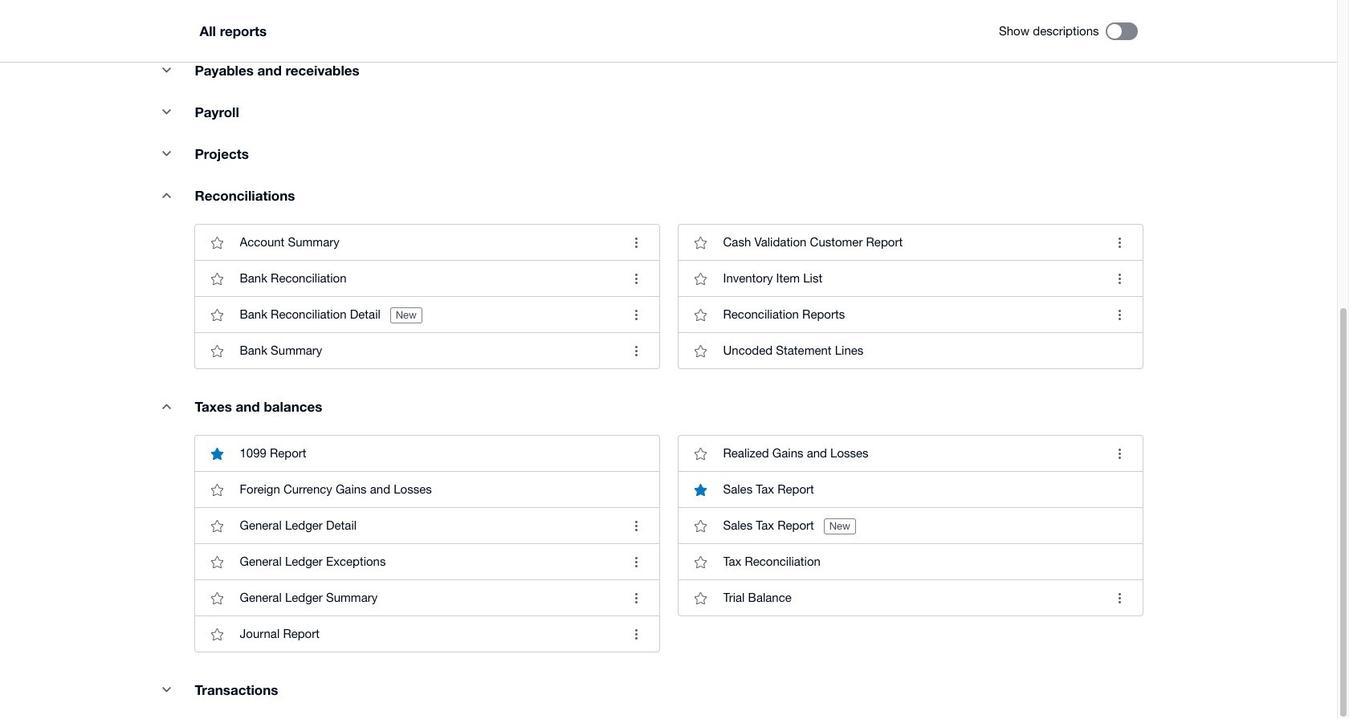Task type: describe. For each thing, give the bounding box(es) containing it.
7 favorite image from the top
[[201, 582, 233, 615]]

expand report group image
[[151, 179, 183, 211]]

3 collapse report group image from the top
[[151, 138, 183, 170]]

more options image for remove favorite icon
[[1104, 438, 1136, 470]]

1 collapse report group image from the top
[[151, 54, 183, 86]]

1 more options image from the top
[[1104, 263, 1136, 295]]

favorite image
[[201, 227, 233, 259]]

expand report group image
[[151, 390, 183, 423]]

3 more options image from the top
[[1104, 582, 1136, 615]]

2 favorite image from the top
[[201, 299, 233, 331]]

collapse report group image
[[151, 674, 183, 706]]



Task type: locate. For each thing, give the bounding box(es) containing it.
more options image for favorite icon
[[1104, 227, 1136, 259]]

favorite image
[[201, 263, 233, 295], [201, 299, 233, 331], [201, 335, 233, 367], [201, 474, 233, 506], [201, 510, 233, 542], [201, 546, 233, 578], [201, 582, 233, 615], [201, 619, 233, 651]]

2 more options image from the top
[[1104, 299, 1136, 331]]

1 favorite image from the top
[[201, 263, 233, 295]]

2 collapse report group image from the top
[[151, 96, 183, 128]]

4 favorite image from the top
[[201, 474, 233, 506]]

6 favorite image from the top
[[201, 546, 233, 578]]

0 vertical spatial more options image
[[1104, 227, 1136, 259]]

1 more options image from the top
[[1104, 227, 1136, 259]]

2 more options image from the top
[[1104, 438, 1136, 470]]

3 favorite image from the top
[[201, 335, 233, 367]]

2 vertical spatial more options image
[[1104, 582, 1136, 615]]

0 vertical spatial more options image
[[1104, 263, 1136, 295]]

more options image
[[1104, 227, 1136, 259], [1104, 438, 1136, 470], [1104, 582, 1136, 615]]

collapse report group image
[[151, 54, 183, 86], [151, 96, 183, 128], [151, 138, 183, 170]]

0 vertical spatial collapse report group image
[[151, 54, 183, 86]]

1 vertical spatial more options image
[[1104, 438, 1136, 470]]

1 vertical spatial more options image
[[1104, 299, 1136, 331]]

5 favorite image from the top
[[201, 510, 233, 542]]

1 vertical spatial collapse report group image
[[151, 96, 183, 128]]

8 favorite image from the top
[[201, 619, 233, 651]]

remove favorite image
[[201, 438, 233, 470]]

2 vertical spatial collapse report group image
[[151, 138, 183, 170]]

more options image
[[1104, 263, 1136, 295], [1104, 299, 1136, 331]]



Task type: vqa. For each thing, say whether or not it's contained in the screenshot.
General corresponding to General Ledger Exceptions
no



